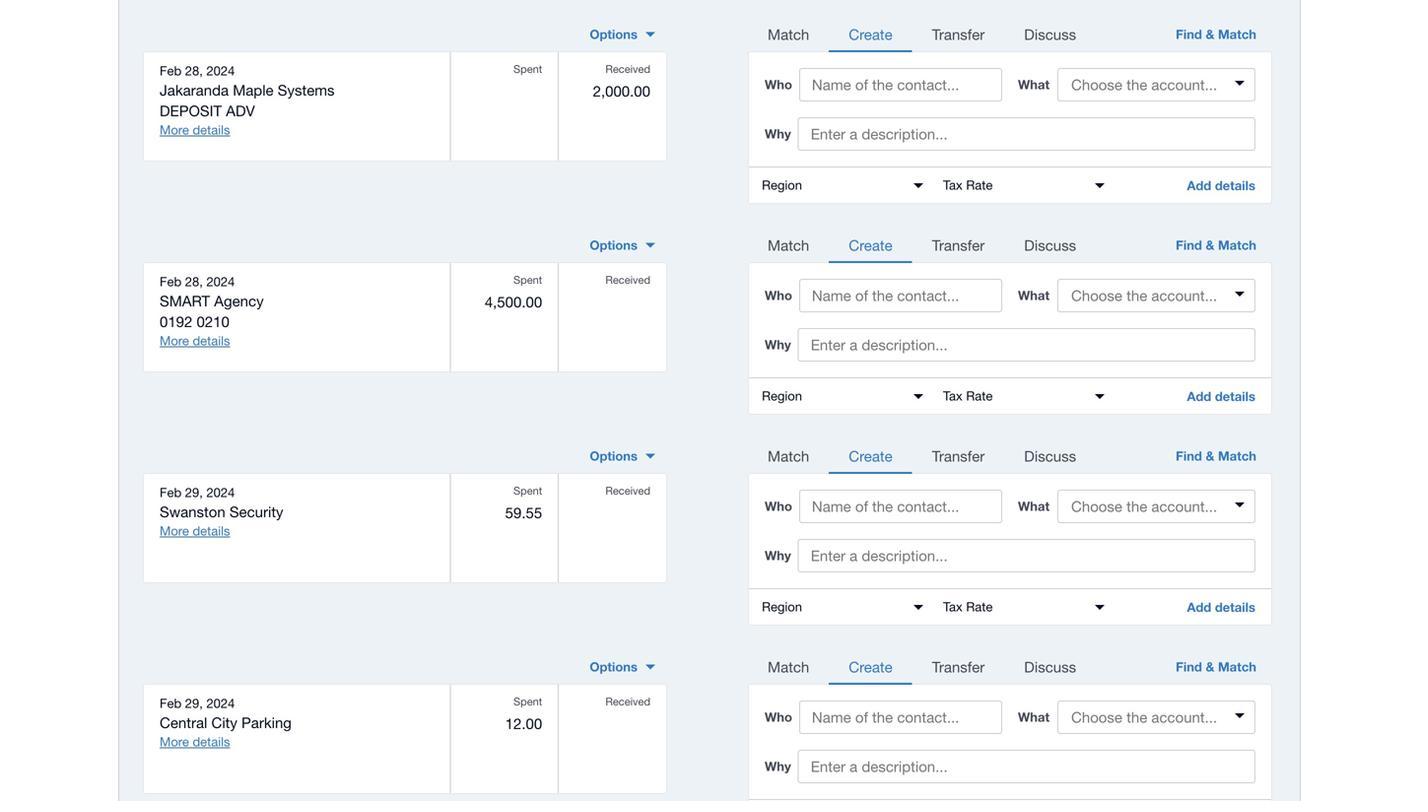 Task type: locate. For each thing, give the bounding box(es) containing it.
29,
[[185, 485, 203, 500], [185, 696, 203, 711]]

parking
[[242, 714, 292, 732]]

deposit
[[160, 102, 222, 119]]

spent 4,500.00
[[485, 274, 542, 310]]

2 discuss link from the top
[[1005, 226, 1096, 263]]

4 why from the top
[[765, 759, 791, 774]]

match link for 59.55
[[748, 437, 829, 474]]

2 choose the account... text field from the top
[[1060, 492, 1254, 521]]

2 add details link from the top
[[1172, 379, 1272, 414]]

1 name of the contact... text field from the top
[[799, 68, 1003, 102]]

4 what from the top
[[1018, 710, 1050, 725]]

feb 28, 2024 jakaranda maple systems deposit adv more details
[[160, 63, 335, 138]]

feb up the jakaranda at left
[[160, 63, 182, 78]]

1 more from the top
[[160, 122, 189, 138]]

Enter a description... text field
[[798, 328, 1256, 362], [798, 539, 1256, 573], [798, 750, 1256, 784]]

who
[[765, 77, 793, 92], [765, 288, 793, 303], [765, 499, 793, 514], [765, 710, 793, 725]]

discuss link for 59.55
[[1005, 437, 1096, 474]]

1 discuss link from the top
[[1005, 15, 1096, 52]]

1 vertical spatial name of the contact... text field
[[799, 701, 1003, 734]]

3 find & match from the top
[[1176, 449, 1257, 464]]

4 & from the top
[[1206, 660, 1215, 675]]

feb up smart on the top
[[160, 274, 182, 289]]

0210
[[197, 313, 230, 330]]

options for 4,500.00
[[590, 238, 638, 253]]

3 what from the top
[[1018, 499, 1050, 514]]

&
[[1206, 27, 1215, 42], [1206, 238, 1215, 253], [1206, 449, 1215, 464], [1206, 660, 1215, 675]]

feb inside 'feb 29, 2024 swanston security more details'
[[160, 485, 182, 500]]

4 discuss link from the top
[[1005, 648, 1096, 685]]

add
[[1187, 178, 1212, 193], [1187, 389, 1212, 404], [1187, 600, 1212, 615]]

1 28, from the top
[[185, 63, 203, 78]]

29, inside 'feb 29, 2024 swanston security more details'
[[185, 485, 203, 500]]

2 vertical spatial add details link
[[1172, 590, 1272, 625]]

spent inside spent 59.55
[[514, 485, 542, 497]]

more details button down "swanston"
[[160, 523, 230, 540]]

choose the account... text field for 4,500.00
[[1060, 281, 1254, 311]]

1 find from the top
[[1176, 27, 1203, 42]]

feb up central
[[160, 696, 182, 711]]

0 vertical spatial 28,
[[185, 63, 203, 78]]

match link for 4,500.00
[[748, 226, 829, 263]]

12.00
[[505, 715, 542, 732]]

1 received from the top
[[606, 63, 651, 75]]

3 find from the top
[[1176, 449, 1203, 464]]

3 options button from the top
[[578, 441, 667, 472]]

spent up 12.00
[[514, 695, 542, 708]]

transfer link
[[913, 15, 1005, 52], [913, 226, 1005, 263], [913, 437, 1005, 474], [913, 648, 1005, 685]]

3 feb from the top
[[160, 485, 182, 500]]

3 & from the top
[[1206, 449, 1215, 464]]

28, inside feb 28, 2024 smart agency 0192 0210 more details
[[185, 274, 203, 289]]

transfer link for 59.55
[[913, 437, 1005, 474]]

None text field
[[752, 168, 934, 203], [934, 168, 1115, 203], [752, 379, 934, 414], [934, 379, 1115, 414], [934, 590, 1115, 625], [752, 168, 934, 203], [934, 168, 1115, 203], [752, 379, 934, 414], [934, 379, 1115, 414], [934, 590, 1115, 625]]

details inside 'feb 29, 2024 swanston security more details'
[[193, 524, 230, 539]]

3 spent from the top
[[514, 485, 542, 497]]

1 choose the account... text field from the top
[[1060, 281, 1254, 311]]

29, up "swanston"
[[185, 485, 203, 500]]

3 transfer from the top
[[932, 448, 985, 465]]

find for 12.00
[[1176, 660, 1203, 675]]

2 add from the top
[[1187, 389, 1212, 404]]

2 vertical spatial add
[[1187, 600, 1212, 615]]

why
[[765, 126, 791, 141], [765, 337, 791, 352], [765, 548, 791, 563], [765, 759, 791, 774]]

0 vertical spatial enter a description... text field
[[798, 328, 1256, 362]]

3 find & match link from the top
[[1159, 437, 1273, 474]]

more inside 'feb 29, 2024 swanston security more details'
[[160, 524, 189, 539]]

0 vertical spatial name of the contact... text field
[[799, 279, 1003, 312]]

feb for smart
[[160, 274, 182, 289]]

spent
[[514, 63, 542, 75], [514, 274, 542, 286], [514, 485, 542, 497], [514, 695, 542, 708]]

2 who from the top
[[765, 288, 793, 303]]

2024 inside the feb 29, 2024 central city parking more details
[[206, 696, 235, 711]]

2 28, from the top
[[185, 274, 203, 289]]

4 2024 from the top
[[206, 696, 235, 711]]

create
[[849, 26, 893, 43], [849, 237, 893, 254], [849, 448, 893, 465], [849, 659, 893, 676]]

1 & from the top
[[1206, 27, 1215, 42]]

3 match link from the top
[[748, 437, 829, 474]]

spent inside spent 12.00
[[514, 695, 542, 708]]

2 vertical spatial enter a description... text field
[[798, 750, 1256, 784]]

1 enter a description... text field from the top
[[798, 328, 1256, 362]]

discuss link
[[1005, 15, 1096, 52], [1005, 226, 1096, 263], [1005, 437, 1096, 474], [1005, 648, 1096, 685]]

& for 12.00
[[1206, 660, 1215, 675]]

more details button down 0210
[[160, 332, 230, 350]]

match
[[768, 26, 810, 43], [1219, 27, 1257, 42], [768, 237, 810, 254], [1219, 238, 1257, 253], [768, 448, 810, 465], [1219, 449, 1257, 464], [768, 659, 810, 676], [1219, 660, 1257, 675]]

what
[[1018, 77, 1050, 92], [1018, 288, 1050, 303], [1018, 499, 1050, 514], [1018, 710, 1050, 725]]

feb
[[160, 63, 182, 78], [160, 274, 182, 289], [160, 485, 182, 500], [160, 696, 182, 711]]

more down central
[[160, 735, 189, 750]]

2024 inside 'feb 29, 2024 swanston security more details'
[[206, 485, 235, 500]]

create link for 4,500.00
[[829, 226, 913, 263]]

1 find & match link from the top
[[1159, 15, 1273, 52]]

3 options from the top
[[590, 449, 638, 464]]

2 vertical spatial add details
[[1187, 600, 1256, 615]]

smart
[[160, 292, 210, 310]]

29, up central
[[185, 696, 203, 711]]

4 transfer from the top
[[932, 659, 985, 676]]

transfer for 12.00
[[932, 659, 985, 676]]

3 why from the top
[[765, 548, 791, 563]]

add details link
[[1172, 168, 1272, 203], [1172, 379, 1272, 414], [1172, 590, 1272, 625]]

2024 up "swanston"
[[206, 485, 235, 500]]

discuss for 59.55
[[1025, 448, 1077, 465]]

add for 4,500.00
[[1187, 389, 1212, 404]]

2024
[[206, 63, 235, 78], [206, 274, 235, 289], [206, 485, 235, 500], [206, 696, 235, 711]]

more down '0192'
[[160, 333, 189, 349]]

2 2024 from the top
[[206, 274, 235, 289]]

4 find & match from the top
[[1176, 660, 1257, 675]]

2 transfer link from the top
[[913, 226, 1005, 263]]

find & match link for 4,500.00
[[1159, 226, 1273, 263]]

more
[[160, 122, 189, 138], [160, 333, 189, 349], [160, 524, 189, 539], [160, 735, 189, 750]]

1 match link from the top
[[748, 15, 829, 52]]

feb inside feb 28, 2024 smart agency 0192 0210 more details
[[160, 274, 182, 289]]

3 add details from the top
[[1187, 600, 1256, 615]]

match link for 12.00
[[748, 648, 829, 685]]

3 add details link from the top
[[1172, 590, 1272, 625]]

1 vertical spatial add details link
[[1172, 379, 1272, 414]]

transfer link for 4,500.00
[[913, 226, 1005, 263]]

2 add details from the top
[[1187, 389, 1256, 404]]

4 options from the top
[[590, 660, 638, 675]]

2 find from the top
[[1176, 238, 1203, 253]]

find
[[1176, 27, 1203, 42], [1176, 238, 1203, 253], [1176, 449, 1203, 464], [1176, 660, 1203, 675]]

spent up 59.55
[[514, 485, 542, 497]]

1 vertical spatial add details
[[1187, 389, 1256, 404]]

2 match link from the top
[[748, 226, 829, 263]]

create for 12.00
[[849, 659, 893, 676]]

feb inside feb 28, 2024 jakaranda maple systems deposit adv more details
[[160, 63, 182, 78]]

1 29, from the top
[[185, 485, 203, 500]]

2 more from the top
[[160, 333, 189, 349]]

1 vertical spatial enter a description... text field
[[798, 539, 1256, 573]]

spent up 4,500.00
[[514, 274, 542, 286]]

more down "swanston"
[[160, 524, 189, 539]]

3 create from the top
[[849, 448, 893, 465]]

3 add from the top
[[1187, 600, 1212, 615]]

create for 4,500.00
[[849, 237, 893, 254]]

29, inside the feb 29, 2024 central city parking more details
[[185, 696, 203, 711]]

28, up smart on the top
[[185, 274, 203, 289]]

1 name of the contact... text field from the top
[[799, 279, 1003, 312]]

city
[[211, 714, 237, 732]]

4 create link from the top
[[829, 648, 913, 685]]

feb for central
[[160, 696, 182, 711]]

2024 up city
[[206, 696, 235, 711]]

2 & from the top
[[1206, 238, 1215, 253]]

spent inside spent 4,500.00
[[514, 274, 542, 286]]

find & match
[[1176, 27, 1257, 42], [1176, 238, 1257, 253], [1176, 449, 1257, 464], [1176, 660, 1257, 675]]

2024 up the jakaranda at left
[[206, 63, 235, 78]]

4 more details button from the top
[[160, 734, 230, 751]]

0 vertical spatial add details link
[[1172, 168, 1272, 203]]

more down deposit
[[160, 122, 189, 138]]

Name of the contact... text field
[[799, 279, 1003, 312], [799, 701, 1003, 734]]

3 discuss from the top
[[1025, 448, 1077, 465]]

4 find & match link from the top
[[1159, 648, 1273, 685]]

3 who from the top
[[765, 499, 793, 514]]

0 vertical spatial 29,
[[185, 485, 203, 500]]

4 match link from the top
[[748, 648, 829, 685]]

choose the account... text field for 59.55
[[1060, 492, 1254, 521]]

59.55
[[505, 504, 542, 521]]

2 vertical spatial choose the account... text field
[[1060, 703, 1254, 732]]

1 vertical spatial 28,
[[185, 274, 203, 289]]

options button
[[578, 19, 667, 50], [578, 230, 667, 261], [578, 441, 667, 472], [578, 652, 667, 683]]

1 add details link from the top
[[1172, 168, 1272, 203]]

spent left "received 2,000.00"
[[514, 63, 542, 75]]

4 options button from the top
[[578, 652, 667, 683]]

3 enter a description... text field from the top
[[798, 750, 1256, 784]]

3 2024 from the top
[[206, 485, 235, 500]]

4 who from the top
[[765, 710, 793, 725]]

feb up "swanston"
[[160, 485, 182, 500]]

2 enter a description... text field from the top
[[798, 539, 1256, 573]]

create link
[[829, 15, 913, 52], [829, 226, 913, 263], [829, 437, 913, 474], [829, 648, 913, 685]]

spent 12.00
[[505, 695, 542, 732]]

feb inside the feb 29, 2024 central city parking more details
[[160, 696, 182, 711]]

2 name of the contact... text field from the top
[[799, 490, 1003, 523]]

2 find & match from the top
[[1176, 238, 1257, 253]]

find & match link
[[1159, 15, 1273, 52], [1159, 226, 1273, 263], [1159, 437, 1273, 474], [1159, 648, 1273, 685]]

4 create from the top
[[849, 659, 893, 676]]

Choose the account... text field
[[1060, 281, 1254, 311], [1060, 492, 1254, 521], [1060, 703, 1254, 732]]

transfer
[[932, 26, 985, 43], [932, 237, 985, 254], [932, 448, 985, 465], [932, 659, 985, 676]]

transfer for 4,500.00
[[932, 237, 985, 254]]

1 vertical spatial add
[[1187, 389, 1212, 404]]

2024 up agency
[[206, 274, 235, 289]]

add details link for 4,500.00
[[1172, 379, 1272, 414]]

3 received from the top
[[606, 485, 651, 497]]

add details
[[1187, 178, 1256, 193], [1187, 389, 1256, 404], [1187, 600, 1256, 615]]

add details link for 59.55
[[1172, 590, 1272, 625]]

Name of the contact... text field
[[799, 68, 1003, 102], [799, 490, 1003, 523]]

3 more from the top
[[160, 524, 189, 539]]

match link
[[748, 15, 829, 52], [748, 226, 829, 263], [748, 437, 829, 474], [748, 648, 829, 685]]

feb for swanston
[[160, 485, 182, 500]]

discuss
[[1025, 26, 1077, 43], [1025, 237, 1077, 254], [1025, 448, 1077, 465], [1025, 659, 1077, 676]]

received
[[606, 63, 651, 75], [606, 274, 651, 286], [606, 485, 651, 497], [606, 695, 651, 708]]

2024 inside feb 28, 2024 smart agency 0192 0210 more details
[[206, 274, 235, 289]]

4 spent from the top
[[514, 695, 542, 708]]

spent 59.55
[[505, 485, 542, 521]]

3 transfer link from the top
[[913, 437, 1005, 474]]

4 find from the top
[[1176, 660, 1203, 675]]

3 discuss link from the top
[[1005, 437, 1096, 474]]

1 vertical spatial name of the contact... text field
[[799, 490, 1003, 523]]

feb 29, 2024 central city parking more details
[[160, 696, 292, 750]]

details
[[193, 122, 230, 138], [1215, 178, 1256, 193], [193, 333, 230, 349], [1215, 389, 1256, 404], [193, 524, 230, 539], [1215, 600, 1256, 615], [193, 735, 230, 750]]

1 more details button from the top
[[160, 121, 230, 139]]

0 vertical spatial choose the account... text field
[[1060, 281, 1254, 311]]

2 options button from the top
[[578, 230, 667, 261]]

2 29, from the top
[[185, 696, 203, 711]]

adv
[[226, 102, 255, 119]]

more details button down deposit
[[160, 121, 230, 139]]

4 feb from the top
[[160, 696, 182, 711]]

2 name of the contact... text field from the top
[[799, 701, 1003, 734]]

why for 59.55
[[765, 548, 791, 563]]

1 feb from the top
[[160, 63, 182, 78]]

1 what from the top
[[1018, 77, 1050, 92]]

0 vertical spatial add
[[1187, 178, 1212, 193]]

0 vertical spatial add details
[[1187, 178, 1256, 193]]

options
[[590, 27, 638, 42], [590, 238, 638, 253], [590, 449, 638, 464], [590, 660, 638, 675]]

security
[[230, 503, 283, 521]]

28, up the jakaranda at left
[[185, 63, 203, 78]]

& for 4,500.00
[[1206, 238, 1215, 253]]

4 more from the top
[[160, 735, 189, 750]]

None text field
[[752, 590, 934, 625]]

more details button
[[160, 121, 230, 139], [160, 332, 230, 350], [160, 523, 230, 540], [160, 734, 230, 751]]

2024 inside feb 28, 2024 jakaranda maple systems deposit adv more details
[[206, 63, 235, 78]]

choose the account... text field for 12.00
[[1060, 703, 1254, 732]]

enter a description... text field for 59.55
[[798, 539, 1256, 573]]

1 2024 from the top
[[206, 63, 235, 78]]

3 choose the account... text field from the top
[[1060, 703, 1254, 732]]

2 transfer from the top
[[932, 237, 985, 254]]

2 create link from the top
[[829, 226, 913, 263]]

2 received from the top
[[606, 274, 651, 286]]

details inside the feb 29, 2024 central city parking more details
[[193, 735, 230, 750]]

what for 12.00
[[1018, 710, 1050, 725]]

2 discuss from the top
[[1025, 237, 1077, 254]]

2 find & match link from the top
[[1159, 226, 1273, 263]]

maple
[[233, 82, 274, 99]]

2,000.00
[[593, 82, 651, 99]]

2 why from the top
[[765, 337, 791, 352]]

more details button down central
[[160, 734, 230, 751]]

28,
[[185, 63, 203, 78], [185, 274, 203, 289]]

28, inside feb 28, 2024 jakaranda maple systems deposit adv more details
[[185, 63, 203, 78]]

1 vertical spatial choose the account... text field
[[1060, 492, 1254, 521]]

1 vertical spatial 29,
[[185, 696, 203, 711]]

systems
[[278, 82, 335, 99]]

0 vertical spatial name of the contact... text field
[[799, 68, 1003, 102]]



Task type: describe. For each thing, give the bounding box(es) containing it.
enter a description... text field for 12.00
[[798, 750, 1256, 784]]

swanston
[[160, 503, 225, 521]]

received for 59.55
[[606, 485, 651, 497]]

1 add details from the top
[[1187, 178, 1256, 193]]

why for 12.00
[[765, 759, 791, 774]]

feb 28, 2024 smart agency 0192 0210 more details
[[160, 274, 264, 349]]

received inside "received 2,000.00"
[[606, 63, 651, 75]]

agency
[[214, 292, 264, 310]]

name of the contact... text field for swanston security
[[799, 490, 1003, 523]]

create link for 12.00
[[829, 648, 913, 685]]

options button for 12.00
[[578, 652, 667, 683]]

2 more details button from the top
[[160, 332, 230, 350]]

details inside feb 28, 2024 smart agency 0192 0210 more details
[[193, 333, 230, 349]]

options button for 4,500.00
[[578, 230, 667, 261]]

feb for jakaranda
[[160, 63, 182, 78]]

who for 59.55
[[765, 499, 793, 514]]

options for 59.55
[[590, 449, 638, 464]]

1 transfer from the top
[[932, 26, 985, 43]]

central
[[160, 714, 207, 732]]

1 who from the top
[[765, 77, 793, 92]]

discuss for 4,500.00
[[1025, 237, 1077, 254]]

more inside feb 28, 2024 jakaranda maple systems deposit adv more details
[[160, 122, 189, 138]]

1 find & match from the top
[[1176, 27, 1257, 42]]

jakaranda
[[160, 82, 229, 99]]

discuss link for 12.00
[[1005, 648, 1096, 685]]

2024 for security
[[206, 485, 235, 500]]

transfer link for 12.00
[[913, 648, 1005, 685]]

29, for central
[[185, 696, 203, 711]]

1 why from the top
[[765, 126, 791, 141]]

who for 12.00
[[765, 710, 793, 725]]

1 transfer link from the top
[[913, 15, 1005, 52]]

find for 59.55
[[1176, 449, 1203, 464]]

1 spent from the top
[[514, 63, 542, 75]]

3 more details button from the top
[[160, 523, 230, 540]]

2024 for agency
[[206, 274, 235, 289]]

28, for jakaranda
[[185, 63, 203, 78]]

what for 4,500.00
[[1018, 288, 1050, 303]]

& for 59.55
[[1206, 449, 1215, 464]]

1 options from the top
[[590, 27, 638, 42]]

1 options button from the top
[[578, 19, 667, 50]]

find & match for 59.55
[[1176, 449, 1257, 464]]

discuss link for 4,500.00
[[1005, 226, 1096, 263]]

more inside the feb 29, 2024 central city parking more details
[[160, 735, 189, 750]]

Enter a description... text field
[[798, 117, 1256, 151]]

1 create from the top
[[849, 26, 893, 43]]

spent for 12.00
[[514, 695, 542, 708]]

1 add from the top
[[1187, 178, 1212, 193]]

received 2,000.00
[[593, 63, 651, 99]]

find & match link for 12.00
[[1159, 648, 1273, 685]]

1 create link from the top
[[829, 15, 913, 52]]

create for 59.55
[[849, 448, 893, 465]]

who for 4,500.00
[[765, 288, 793, 303]]

1 discuss from the top
[[1025, 26, 1077, 43]]

28, for smart
[[185, 274, 203, 289]]

name of the contact... text field for 4,500.00
[[799, 279, 1003, 312]]

options button for 59.55
[[578, 441, 667, 472]]

name of the contact... text field for 12.00
[[799, 701, 1003, 734]]

Choose the account... text field
[[1060, 70, 1254, 100]]

transfer for 59.55
[[932, 448, 985, 465]]

details inside feb 28, 2024 jakaranda maple systems deposit adv more details
[[193, 122, 230, 138]]

feb 29, 2024 swanston security more details
[[160, 485, 283, 539]]

add details for 4,500.00
[[1187, 389, 1256, 404]]

more inside feb 28, 2024 smart agency 0192 0210 more details
[[160, 333, 189, 349]]

add for 59.55
[[1187, 600, 1212, 615]]

spent for 4,500.00
[[514, 274, 542, 286]]

4,500.00
[[485, 293, 542, 310]]

find & match for 12.00
[[1176, 660, 1257, 675]]

0192
[[160, 313, 193, 330]]

29, for swanston
[[185, 485, 203, 500]]

2024 for city
[[206, 696, 235, 711]]

options for 12.00
[[590, 660, 638, 675]]

find & match link for 59.55
[[1159, 437, 1273, 474]]

create link for 59.55
[[829, 437, 913, 474]]

enter a description... text field for 4,500.00
[[798, 328, 1256, 362]]

name of the contact... text field for jakaranda maple systems
[[799, 68, 1003, 102]]

find for 4,500.00
[[1176, 238, 1203, 253]]

add details for 59.55
[[1187, 600, 1256, 615]]

discuss for 12.00
[[1025, 659, 1077, 676]]

spent for 59.55
[[514, 485, 542, 497]]

received for 12.00
[[606, 695, 651, 708]]

what for 59.55
[[1018, 499, 1050, 514]]

received for 4,500.00
[[606, 274, 651, 286]]

why for 4,500.00
[[765, 337, 791, 352]]

2024 for maple
[[206, 63, 235, 78]]

find & match for 4,500.00
[[1176, 238, 1257, 253]]



Task type: vqa. For each thing, say whether or not it's contained in the screenshot.
the middle svg icon
no



